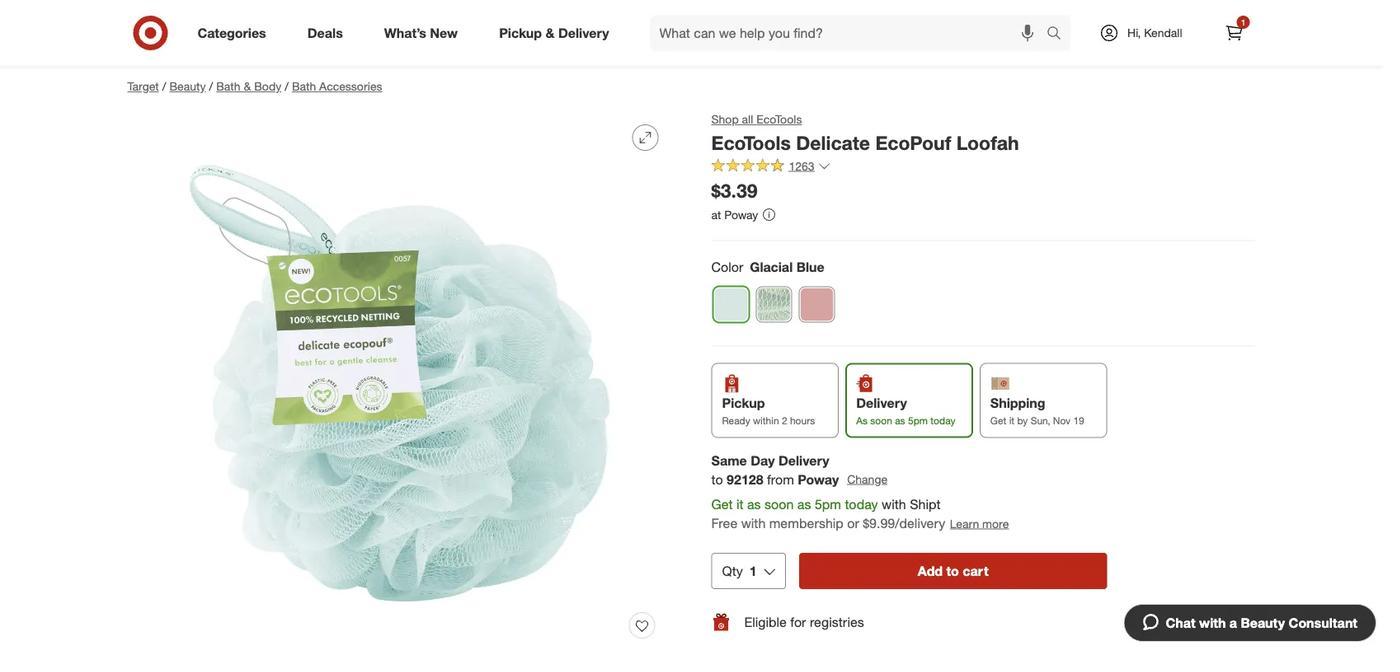 Task type: locate. For each thing, give the bounding box(es) containing it.
0 vertical spatial to
[[711, 472, 723, 488]]

5pm inside get it as soon as 5pm today with shipt free with membership or $9.99/delivery learn more
[[815, 497, 841, 513]]

0 horizontal spatial add
[[918, 563, 943, 579]]

2 horizontal spatial /
[[285, 79, 289, 94]]

as down the 92128
[[747, 497, 761, 513]]

/ right target link
[[162, 79, 166, 94]]

from poway
[[767, 472, 839, 488]]

1 right kendall
[[1241, 17, 1246, 27]]

1 horizontal spatial 1
[[1241, 17, 1246, 27]]

0 vertical spatial get
[[990, 414, 1007, 427]]

delivery
[[558, 25, 609, 41], [856, 395, 907, 411], [779, 453, 829, 469]]

0 vertical spatial with
[[882, 497, 906, 513]]

chat with a beauty consultant
[[1166, 615, 1358, 631]]

0 vertical spatial delivery
[[558, 25, 609, 41]]

2 bath from the left
[[292, 79, 316, 94]]

to inside the add to cart button
[[946, 563, 959, 579]]

delivery as soon as 5pm today
[[856, 395, 956, 427]]

0 vertical spatial today
[[931, 414, 956, 427]]

as
[[895, 414, 905, 427], [747, 497, 761, 513], [797, 497, 811, 513]]

shipping
[[990, 395, 1046, 411]]

0 horizontal spatial 5pm
[[815, 497, 841, 513]]

1 horizontal spatial with
[[882, 497, 906, 513]]

pickup for &
[[499, 25, 542, 41]]

0 horizontal spatial poway
[[724, 208, 758, 222]]

1 vertical spatial &
[[244, 79, 251, 94]]

1 vertical spatial 5pm
[[815, 497, 841, 513]]

0 horizontal spatial pickup
[[499, 25, 542, 41]]

0 horizontal spatial &
[[244, 79, 251, 94]]

1263 link
[[711, 158, 831, 177]]

1 right qty
[[750, 563, 757, 579]]

3 / from the left
[[285, 79, 289, 94]]

5pm up membership
[[815, 497, 841, 513]]

qty 1
[[722, 563, 757, 579]]

shop
[[711, 112, 739, 127]]

92128
[[727, 472, 763, 488]]

0 vertical spatial poway
[[724, 208, 758, 222]]

it
[[1009, 414, 1015, 427], [736, 497, 744, 513]]

soon down from
[[765, 497, 794, 513]]

1 vertical spatial add
[[1208, 616, 1226, 629]]

0 horizontal spatial /
[[162, 79, 166, 94]]

ready
[[722, 414, 750, 427]]

it left by
[[1009, 414, 1015, 427]]

1 vertical spatial ecotools
[[711, 131, 791, 154]]

0 vertical spatial pickup
[[499, 25, 542, 41]]

nov
[[1053, 414, 1071, 427]]

0 horizontal spatial bath
[[216, 79, 240, 94]]

0 horizontal spatial get
[[711, 497, 733, 513]]

pickup for ready
[[722, 395, 765, 411]]

as right as on the bottom of the page
[[895, 414, 905, 427]]

today up or
[[845, 497, 878, 513]]

ecotools
[[756, 112, 802, 127], [711, 131, 791, 154]]

to 92128
[[711, 472, 763, 488]]

0 horizontal spatial 1
[[750, 563, 757, 579]]

a
[[1230, 615, 1237, 631]]

today left by
[[931, 414, 956, 427]]

1 horizontal spatial it
[[1009, 414, 1015, 427]]

0 horizontal spatial to
[[711, 472, 723, 488]]

2 horizontal spatial as
[[895, 414, 905, 427]]

0 horizontal spatial delivery
[[558, 25, 609, 41]]

or
[[847, 516, 859, 532]]

by
[[1017, 414, 1028, 427]]

0 horizontal spatial soon
[[765, 497, 794, 513]]

ecotools down all
[[711, 131, 791, 154]]

pickup
[[499, 25, 542, 41], [722, 395, 765, 411]]

with left the a
[[1199, 615, 1226, 631]]

1 vertical spatial with
[[741, 516, 766, 532]]

more
[[982, 517, 1009, 531]]

to left cart
[[946, 563, 959, 579]]

as inside delivery as soon as 5pm today
[[895, 414, 905, 427]]

2 horizontal spatial delivery
[[856, 395, 907, 411]]

day
[[751, 453, 775, 469]]

add left the a
[[1208, 616, 1226, 629]]

blue
[[797, 259, 825, 275]]

1 horizontal spatial 5pm
[[908, 414, 928, 427]]

add inside button
[[918, 563, 943, 579]]

delivery inside delivery as soon as 5pm today
[[856, 395, 907, 411]]

soon right as on the bottom of the page
[[870, 414, 892, 427]]

bath right body on the left of the page
[[292, 79, 316, 94]]

1 vertical spatial it
[[736, 497, 744, 513]]

/ right body on the left of the page
[[285, 79, 289, 94]]

chat
[[1166, 615, 1196, 631]]

add left cart
[[918, 563, 943, 579]]

consultant
[[1289, 615, 1358, 631]]

0 vertical spatial &
[[546, 25, 555, 41]]

with inside button
[[1199, 615, 1226, 631]]

2 vertical spatial with
[[1199, 615, 1226, 631]]

glacial blue image
[[714, 287, 749, 322]]

soon
[[870, 414, 892, 427], [765, 497, 794, 513]]

poway right from
[[798, 472, 839, 488]]

beauty
[[169, 79, 206, 94], [1241, 615, 1285, 631]]

with
[[882, 497, 906, 513], [741, 516, 766, 532], [1199, 615, 1226, 631]]

poway
[[724, 208, 758, 222], [798, 472, 839, 488]]

add to cart button
[[799, 553, 1107, 590]]

2 horizontal spatial with
[[1199, 615, 1226, 631]]

1 vertical spatial beauty
[[1241, 615, 1285, 631]]

target link
[[127, 79, 159, 94]]

2 vertical spatial delivery
[[779, 453, 829, 469]]

delivery inside pickup & delivery link
[[558, 25, 609, 41]]

get left by
[[990, 414, 1007, 427]]

1 link
[[1216, 15, 1252, 51]]

today
[[931, 414, 956, 427], [845, 497, 878, 513]]

1 horizontal spatial today
[[931, 414, 956, 427]]

get
[[990, 414, 1007, 427], [711, 497, 733, 513]]

poway down '$3.39'
[[724, 208, 758, 222]]

1 horizontal spatial get
[[990, 414, 1007, 427]]

0 vertical spatial add
[[918, 563, 943, 579]]

0 horizontal spatial beauty
[[169, 79, 206, 94]]

get up free
[[711, 497, 733, 513]]

1 horizontal spatial /
[[209, 79, 213, 94]]

1 vertical spatial to
[[946, 563, 959, 579]]

/ right beauty link
[[209, 79, 213, 94]]

/
[[162, 79, 166, 94], [209, 79, 213, 94], [285, 79, 289, 94]]

ecotools right all
[[756, 112, 802, 127]]

1 horizontal spatial add
[[1208, 616, 1226, 629]]

pickup up the ready
[[722, 395, 765, 411]]

add item button
[[1186, 609, 1256, 636]]

1 horizontal spatial pickup
[[722, 395, 765, 411]]

body
[[254, 79, 281, 94]]

0 vertical spatial 5pm
[[908, 414, 928, 427]]

2
[[782, 414, 787, 427]]

delivery for pickup & delivery
[[558, 25, 609, 41]]

1 horizontal spatial poway
[[798, 472, 839, 488]]

beauty right target link
[[169, 79, 206, 94]]

5pm
[[908, 414, 928, 427], [815, 497, 841, 513]]

same
[[711, 453, 747, 469]]

1 horizontal spatial soon
[[870, 414, 892, 427]]

ecopouf
[[875, 131, 951, 154]]

delicate
[[796, 131, 870, 154]]

1 horizontal spatial bath
[[292, 79, 316, 94]]

1 horizontal spatial beauty
[[1241, 615, 1285, 631]]

as up membership
[[797, 497, 811, 513]]

add for add item
[[1208, 616, 1226, 629]]

new
[[430, 25, 458, 41]]

1 vertical spatial pickup
[[722, 395, 765, 411]]

add
[[918, 563, 943, 579], [1208, 616, 1226, 629]]

1 horizontal spatial &
[[546, 25, 555, 41]]

1 vertical spatial soon
[[765, 497, 794, 513]]

hi, kendall
[[1128, 26, 1182, 40]]

add inside button
[[1208, 616, 1226, 629]]

it up free
[[736, 497, 744, 513]]

with right free
[[741, 516, 766, 532]]

get inside shipping get it by sun, nov 19
[[990, 414, 1007, 427]]

bath left body on the left of the page
[[216, 79, 240, 94]]

5pm right as on the bottom of the page
[[908, 414, 928, 427]]

shipt
[[910, 497, 941, 513]]

beauty right the a
[[1241, 615, 1285, 631]]

pickup right new
[[499, 25, 542, 41]]

as
[[856, 414, 868, 427]]

1 vertical spatial poway
[[798, 472, 839, 488]]

get it as soon as 5pm today with shipt free with membership or $9.99/delivery learn more
[[711, 497, 1009, 532]]

to down "same"
[[711, 472, 723, 488]]

membership
[[769, 516, 844, 532]]

0 vertical spatial soon
[[870, 414, 892, 427]]

2 / from the left
[[209, 79, 213, 94]]

0 horizontal spatial today
[[845, 497, 878, 513]]

bath
[[216, 79, 240, 94], [292, 79, 316, 94]]

bath accessories link
[[292, 79, 382, 94]]

0 vertical spatial it
[[1009, 414, 1015, 427]]

&
[[546, 25, 555, 41], [244, 79, 251, 94]]

0 horizontal spatial it
[[736, 497, 744, 513]]

1 vertical spatial delivery
[[856, 395, 907, 411]]

with up $9.99/delivery
[[882, 497, 906, 513]]

1 vertical spatial get
[[711, 497, 733, 513]]

pickup inside pickup ready within 2 hours
[[722, 395, 765, 411]]

1 horizontal spatial delivery
[[779, 453, 829, 469]]

what's new link
[[370, 15, 479, 51]]

to
[[711, 472, 723, 488], [946, 563, 959, 579]]

search button
[[1039, 15, 1079, 54]]

1 horizontal spatial to
[[946, 563, 959, 579]]

1 vertical spatial today
[[845, 497, 878, 513]]



Task type: describe. For each thing, give the bounding box(es) containing it.
What can we help you find? suggestions appear below search field
[[650, 15, 1051, 51]]

search
[[1039, 26, 1079, 43]]

color glacial blue
[[711, 259, 825, 275]]

categories
[[198, 25, 266, 41]]

0 vertical spatial 1
[[1241, 17, 1246, 27]]

registries
[[810, 614, 864, 630]]

item
[[1229, 616, 1248, 629]]

soon inside delivery as soon as 5pm today
[[870, 414, 892, 427]]

it inside shipping get it by sun, nov 19
[[1009, 414, 1015, 427]]

shipping get it by sun, nov 19
[[990, 395, 1084, 427]]

what's new
[[384, 25, 458, 41]]

add item
[[1208, 616, 1248, 629]]

0 vertical spatial beauty
[[169, 79, 206, 94]]

from
[[767, 472, 794, 488]]

sun,
[[1031, 414, 1050, 427]]

eligible
[[744, 614, 787, 630]]

target
[[127, 79, 159, 94]]

at poway
[[711, 208, 758, 222]]

0 horizontal spatial as
[[747, 497, 761, 513]]

1 vertical spatial 1
[[750, 563, 757, 579]]

5pm inside delivery as soon as 5pm today
[[908, 414, 928, 427]]

eligible for registries
[[744, 614, 864, 630]]

within
[[753, 414, 779, 427]]

pink image
[[800, 287, 834, 322]]

$9.99/delivery
[[863, 516, 946, 532]]

add for add to cart
[[918, 563, 943, 579]]

beauty inside button
[[1241, 615, 1285, 631]]

chat with a beauty consultant button
[[1124, 605, 1377, 643]]

free
[[711, 516, 738, 532]]

for
[[790, 614, 806, 630]]

bath & body link
[[216, 79, 281, 94]]

beauty link
[[169, 79, 206, 94]]

at
[[711, 208, 721, 222]]

deals
[[307, 25, 343, 41]]

hours
[[790, 414, 815, 427]]

green fig image
[[757, 287, 791, 322]]

categories link
[[184, 15, 287, 51]]

glacial
[[750, 259, 793, 275]]

color
[[711, 259, 743, 275]]

get inside get it as soon as 5pm today with shipt free with membership or $9.99/delivery learn more
[[711, 497, 733, 513]]

it inside get it as soon as 5pm today with shipt free with membership or $9.99/delivery learn more
[[736, 497, 744, 513]]

& inside pickup & delivery link
[[546, 25, 555, 41]]

delivery for same day delivery
[[779, 453, 829, 469]]

add to cart
[[918, 563, 989, 579]]

1 / from the left
[[162, 79, 166, 94]]

loofah
[[957, 131, 1019, 154]]

kendall
[[1144, 26, 1182, 40]]

1 horizontal spatial as
[[797, 497, 811, 513]]

today inside delivery as soon as 5pm today
[[931, 414, 956, 427]]

same day delivery
[[711, 453, 829, 469]]

target / beauty / bath & body / bath accessories
[[127, 79, 382, 94]]

pickup ready within 2 hours
[[722, 395, 815, 427]]

hi,
[[1128, 26, 1141, 40]]

learn
[[950, 517, 979, 531]]

today inside get it as soon as 5pm today with shipt free with membership or $9.99/delivery learn more
[[845, 497, 878, 513]]

$3.39
[[711, 180, 758, 203]]

qty
[[722, 563, 743, 579]]

change button
[[846, 470, 888, 489]]

ecotools delicate ecopouf loofah, 1 of 11 image
[[127, 111, 672, 656]]

1263
[[789, 159, 815, 173]]

poway for from poway
[[798, 472, 839, 488]]

accessories
[[319, 79, 382, 94]]

learn more button
[[949, 515, 1010, 534]]

0 horizontal spatial with
[[741, 516, 766, 532]]

pickup & delivery link
[[485, 15, 630, 51]]

0 vertical spatial ecotools
[[756, 112, 802, 127]]

poway for at poway
[[724, 208, 758, 222]]

deals link
[[293, 15, 364, 51]]

change
[[847, 472, 888, 487]]

1 bath from the left
[[216, 79, 240, 94]]

19
[[1073, 414, 1084, 427]]

what's
[[384, 25, 426, 41]]

pickup & delivery
[[499, 25, 609, 41]]

soon inside get it as soon as 5pm today with shipt free with membership or $9.99/delivery learn more
[[765, 497, 794, 513]]

all
[[742, 112, 753, 127]]

shop all ecotools ecotools delicate ecopouf loofah
[[711, 112, 1019, 154]]

cart
[[963, 563, 989, 579]]



Task type: vqa. For each thing, say whether or not it's contained in the screenshot.
CVS pharmacy Open until 7:00pm's CVS
no



